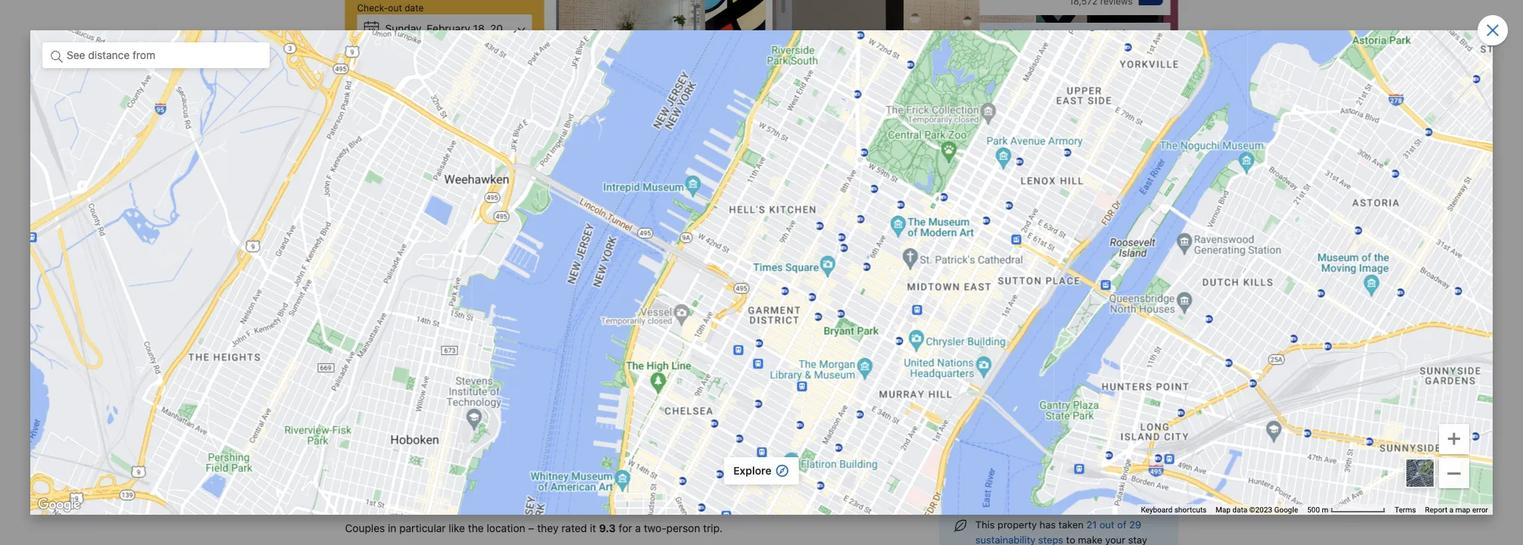 Task type: locate. For each thing, give the bounding box(es) containing it.
hairdryer.
[[345, 421, 391, 434]]

york, up certain
[[576, 345, 601, 358]]

location left score
[[1078, 422, 1114, 433]]

new inside located in the heart of new york, this hotel has an excellent location score of 9.3
[[1083, 406, 1103, 418]]

1 horizontal spatial great
[[1069, 27, 1093, 39]]

you down area at left bottom
[[720, 406, 738, 418]]

restaurant
[[460, 345, 513, 358]]

out right 21
[[1100, 519, 1115, 531]]

very
[[1045, 75, 1064, 86], [1084, 470, 1104, 481]]

heart
[[1044, 406, 1068, 418]]

9.3 inside located in the heart of new york, this hotel has an excellent location score of 9.3
[[976, 437, 990, 448]]

in inside located in the heart of new york, this hotel has an excellent location score of 9.3
[[1015, 406, 1024, 418]]

travel
[[952, 497, 983, 509]]

1 horizontal spatial times
[[523, 482, 552, 494]]

0 vertical spatial free
[[843, 345, 862, 358]]

for up wonderful!
[[1122, 27, 1135, 39]]

location
[[1078, 422, 1114, 433], [487, 523, 526, 535]]

stay!
[[1061, 384, 1087, 396]]

map data ©2023 google
[[1216, 506, 1299, 515]]

in right row
[[540, 345, 548, 358]]

a left two-
[[635, 523, 641, 535]]

feet right 1312
[[413, 345, 432, 358]]

for inside pod hotel has a great value for money. their staff is wonderful! from receptionist, through cleaning ladies to maintenance guys. all of them were very attentive and …
[[1122, 27, 1135, 39]]

map region
[[0, 14, 1524, 546]]

night inside search section
[[367, 48, 389, 58]]

great inside the want a great night's sleep? this hotel was highly-rated for its very comfy beds.
[[1010, 455, 1034, 466]]

0 horizontal spatial from
[[435, 345, 457, 358]]

this up sustainability
[[976, 519, 995, 531]]

a up highly-
[[1002, 455, 1008, 466]]

1 vertical spatial 9.3
[[976, 437, 990, 448]]

and right bar
[[822, 345, 840, 358]]

is down 1969
[[442, 497, 450, 509]]

2024
[[490, 22, 516, 35]]

location inside located in the heart of new york, this hotel has an excellent location score of 9.3
[[1078, 422, 1114, 433]]

· left the 1 at the top
[[463, 74, 466, 86]]

1 vertical spatial out
[[1100, 519, 1115, 531]]

times up include
[[625, 345, 655, 358]]

has for hotel
[[1042, 27, 1058, 39]]

february
[[427, 22, 470, 35]]

was
[[976, 470, 994, 481]]

very down the sleep?
[[1084, 470, 1104, 481]]

1 horizontal spatial 2-
[[1019, 384, 1031, 396]]

for left its
[[1055, 470, 1068, 481]]

1 vertical spatial in
[[1015, 406, 1024, 418]]

1 horizontal spatial find
[[759, 406, 778, 418]]

search section
[[339, 0, 550, 321]]

0 horizontal spatial square
[[378, 482, 412, 494]]

keyboard shortcuts
[[1141, 506, 1207, 515]]

0 vertical spatial very
[[1045, 75, 1064, 86]]

rooms
[[855, 391, 885, 403]]

a left flat-
[[472, 391, 478, 403]]

0 vertical spatial rated
[[1029, 470, 1053, 481]]

0 horizontal spatial 2-
[[357, 48, 367, 58]]

throughout
[[345, 360, 399, 373]]

1 horizontal spatial this
[[1103, 455, 1123, 466]]

find
[[759, 406, 778, 418], [385, 451, 404, 464]]

hotel
[[1014, 27, 1039, 39]]

…
[[1130, 75, 1138, 86]]

new down stay!
[[1083, 406, 1103, 418]]

1 vertical spatial square
[[378, 482, 412, 494]]

1 horizontal spatial out
[[1100, 519, 1115, 531]]

1 horizontal spatial new
[[1083, 406, 1103, 418]]

states
[[1056, 118, 1083, 129]]

of down 'cleaning'
[[1138, 63, 1148, 74]]

2 vertical spatial pod
[[501, 482, 520, 494]]

1 horizontal spatial free
[[843, 345, 862, 358]]

0 horizontal spatial will
[[366, 451, 382, 464]]

0 vertical spatial pod
[[994, 27, 1012, 39]]

0
[[412, 74, 418, 86]]

certain
[[555, 391, 591, 403]]

free left wifi
[[843, 345, 862, 358]]

for left two-
[[619, 523, 633, 535]]

located inside located in the heart of new york, this hotel has an excellent location score of 9.3
[[976, 406, 1013, 418]]

find down where
[[759, 406, 778, 418]]

york, up score
[[1106, 406, 1129, 418]]

cleaning
[[1119, 51, 1157, 62]]

1 horizontal spatial feet
[[453, 482, 472, 494]]

1 vertical spatial the
[[345, 497, 364, 509]]

with up private
[[449, 391, 469, 403]]

free down can
[[781, 406, 800, 418]]

of inside pod hotel has a great value for money. their staff is wonderful! from receptionist, through cleaning ladies to maintenance guys. all of them were very attentive and …
[[1138, 63, 1148, 74]]

_ link
[[1440, 449, 1470, 489]]

are
[[382, 391, 397, 403], [345, 406, 361, 418]]

of right the heart
[[1071, 406, 1080, 418]]

map view dialog
[[0, 14, 1524, 546]]

location left –
[[487, 523, 526, 535]]

keyboard shortcuts button
[[1141, 505, 1207, 516]]

1 vertical spatial has
[[1002, 422, 1018, 433]]

entire homes & apartments
[[371, 105, 487, 116]]

0 vertical spatial from
[[435, 345, 457, 358]]

scored 8.1 element
[[1139, 0, 1164, 5]]

highly-
[[996, 470, 1029, 481]]

0 horizontal spatial great
[[1010, 455, 1034, 466]]

rated
[[1029, 470, 1053, 481], [562, 523, 587, 535]]

0 vertical spatial 2-
[[357, 48, 367, 58]]

0 horizontal spatial feet
[[413, 345, 432, 358]]

2 horizontal spatial property.
[[622, 497, 666, 509]]

0 horizontal spatial located
[[345, 345, 385, 358]]

front
[[458, 451, 481, 464]]

2 horizontal spatial 9.3
[[1143, 157, 1160, 171]]

map for on
[[457, 271, 479, 284]]

report a map error link
[[1426, 506, 1489, 515]]

a inside dialog
[[1450, 506, 1454, 515]]

2 horizontal spatial pod
[[994, 27, 1012, 39]]

0 horizontal spatial hotel
[[976, 422, 999, 433]]

out for check-
[[388, 2, 402, 13]]

1 vertical spatial will
[[366, 451, 382, 464]]

hotel
[[976, 422, 999, 433], [1125, 455, 1148, 466]]

united
[[1025, 118, 1053, 129]]

0 vertical spatial has
[[1042, 27, 1058, 39]]

include
[[620, 391, 656, 403]]

0 horizontal spatial pod
[[501, 482, 520, 494]]

1 vertical spatial free
[[781, 406, 800, 418]]

you
[[763, 391, 781, 403], [720, 406, 738, 418]]

0 vertical spatial night
[[367, 48, 389, 58]]

a right report
[[1450, 506, 1454, 515]]

1 horizontal spatial 9.3
[[976, 437, 990, 448]]

the up an
[[1026, 406, 1041, 418]]

previous image
[[977, 53, 986, 62]]

seating
[[667, 391, 703, 403]]

pod up money.
[[994, 27, 1012, 39]]

1 horizontal spatial ·
[[463, 74, 466, 86]]

0 vertical spatial map
[[457, 271, 479, 284]]

is inside pod hotel has a great value for money. their staff is wonderful! from receptionist, through cleaning ladies to maintenance guys. all of them were very attentive and …
[[1079, 39, 1087, 51]]

1 horizontal spatial hotel
[[1125, 455, 1148, 466]]

google image
[[34, 496, 84, 515]]

1 horizontal spatial pod
[[604, 345, 623, 358]]

has left an
[[1002, 422, 1018, 433]]

0 horizontal spatial find
[[385, 451, 404, 464]]

0 horizontal spatial ·
[[406, 74, 409, 86]]

with down certain
[[560, 406, 580, 418]]

1 vertical spatial hotel
[[1125, 455, 1148, 466]]

0 horizontal spatial the
[[345, 497, 364, 509]]

entire
[[371, 105, 396, 116]]

hotel up beds.
[[1125, 455, 1148, 466]]

2 adults · 0 children · 1 room button
[[357, 66, 532, 95]]

great up highly-
[[1010, 455, 1034, 466]]

–
[[528, 523, 535, 535]]

2 vertical spatial has
[[1040, 519, 1056, 531]]

to
[[1023, 63, 1033, 74]]

very inside the want a great night's sleep? this hotel was highly-rated for its very comfy beds.
[[1084, 470, 1104, 481]]

check-out date
[[357, 2, 424, 13]]

located up throughout
[[345, 345, 385, 358]]

1 vertical spatial location
[[487, 523, 526, 535]]

rated down night's on the right
[[1029, 470, 1053, 481]]

square up nearest
[[378, 482, 412, 494]]

area
[[706, 391, 727, 403]]

hotel inside located in the heart of new york, this hotel has an excellent location score of 9.3
[[976, 422, 999, 433]]

perfect
[[952, 384, 990, 396]]

0 horizontal spatial out
[[388, 2, 402, 13]]

0 vertical spatial are
[[382, 391, 397, 403]]

0 horizontal spatial 9.3
[[599, 523, 616, 535]]

in for located in the heart of new york, this hotel has an excellent location score of 9.3
[[1015, 406, 1024, 418]]

located
[[345, 345, 385, 358], [976, 406, 1013, 418]]

24-
[[415, 451, 433, 464]]

for left work
[[426, 125, 438, 136]]

is right staff
[[1079, 39, 1087, 51]]

0 horizontal spatial 2
[[364, 74, 370, 86]]

0 horizontal spatial map
[[457, 271, 479, 284]]

great up staff
[[1069, 27, 1093, 39]]

excellent
[[1034, 422, 1075, 433]]

out left the date
[[388, 2, 402, 13]]

located inside located 1312 feet from restaurant row in new york, pod times square features a restaurant, bar and free wifi throughout the property. rooms are equipped with a flat-screen tv. certain units include a seating area where you can relax. the rooms are equipped with a private bathroom fitted with a shower. for your comfort, you will find free toiletries and a hairdryer. you will find a 24-hour front desk at the property. times square is 1969 feet from pod times square, while jacob k. javits convention center is 2625 feet away. the nearest airport is laguardia airport, 6.2 mi from the property.
[[345, 345, 385, 358]]

2 horizontal spatial in
[[1015, 406, 1024, 418]]

2 right level
[[1080, 497, 1087, 509]]

1 vertical spatial york,
[[1106, 406, 1129, 418]]

night left stay
[[367, 48, 389, 58]]

pod up airport,
[[501, 482, 520, 494]]

has up their in the top of the page
[[1042, 27, 1058, 39]]

1 vertical spatial and
[[822, 345, 840, 358]]

1 vertical spatial map
[[1456, 506, 1471, 515]]

a left "24-"
[[406, 451, 412, 464]]

sustainable
[[986, 497, 1048, 509]]

2 inside 2 adults · 0 children · 1 room 'button'
[[364, 74, 370, 86]]

times up airport,
[[523, 482, 552, 494]]

0 vertical spatial this
[[1103, 455, 1123, 466]]

2- down highlights
[[1019, 384, 1031, 396]]

1 vertical spatial are
[[345, 406, 361, 418]]

1 horizontal spatial map
[[1456, 506, 1471, 515]]

located 1312 feet from restaurant row in new york, pod times square features a restaurant, bar and free wifi throughout the property. rooms are equipped with a flat-screen tv. certain units include a seating area where you can relax. the rooms are equipped with a private bathroom fitted with a shower. for your comfort, you will find free toiletries and a hairdryer. you will find a 24-hour front desk at the property. times square is 1969 feet from pod times square, while jacob k. javits convention center is 2625 feet away. the nearest airport is laguardia airport, 6.2 mi from the property.
[[345, 345, 889, 509]]

for inside the want a great night's sleep? this hotel was highly-rated for its very comfy beds.
[[1055, 470, 1068, 481]]

feet right 2625
[[834, 482, 853, 494]]

map left error
[[1456, 506, 1471, 515]]

night up the heart
[[1031, 384, 1058, 396]]

fitted
[[531, 406, 557, 418]]

bathroom
[[481, 406, 528, 418]]

out inside search section
[[388, 2, 402, 13]]

2 left adults
[[364, 74, 370, 86]]

in for couples in particular like the location – they rated it 9.3 for a two-person trip.
[[388, 523, 397, 535]]

located down the perfect on the right of page
[[976, 406, 1013, 418]]

this up comfy
[[1103, 455, 1123, 466]]

a left private
[[436, 406, 441, 418]]

+33
[[1136, 263, 1162, 278]]

0 vertical spatial and
[[1110, 75, 1127, 86]]

pod up units
[[604, 345, 623, 358]]

is up airport
[[415, 482, 423, 494]]

hour
[[433, 451, 455, 464]]

in down nearest
[[388, 523, 397, 535]]

a
[[1061, 27, 1066, 39], [738, 345, 744, 358], [1010, 384, 1017, 396], [472, 391, 478, 403], [659, 391, 664, 403], [436, 406, 441, 418], [583, 406, 589, 418], [869, 406, 875, 418], [406, 451, 412, 464], [1002, 455, 1008, 466], [1450, 506, 1454, 515], [635, 523, 641, 535]]

show on map button
[[345, 207, 546, 321], [400, 264, 491, 291]]

check-
[[357, 2, 388, 13]]

1 horizontal spatial rated
[[1029, 470, 1053, 481]]

0 vertical spatial find
[[759, 406, 778, 418]]

comfy
[[1107, 470, 1135, 481]]

times up nearest
[[345, 482, 375, 494]]

great
[[1069, 27, 1093, 39], [1010, 455, 1034, 466]]

square left 'features'
[[658, 345, 692, 358]]

the right at
[[523, 451, 539, 464]]

0 horizontal spatial night
[[367, 48, 389, 58]]

1 horizontal spatial will
[[740, 406, 756, 418]]

very inside pod hotel has a great value for money. their staff is wonderful! from receptionist, through cleaning ladies to maintenance guys. all of them were very attentive and …
[[1045, 75, 1064, 86]]

equipped up private
[[400, 391, 446, 403]]

out inside 21 out of 29 sustainability steps
[[1100, 519, 1115, 531]]

0 vertical spatial hotel
[[976, 422, 999, 433]]

map right on
[[457, 271, 479, 284]]

beds.
[[1138, 470, 1164, 481]]

will
[[740, 406, 756, 418], [366, 451, 382, 464]]

a up staff
[[1061, 27, 1066, 39]]

and down rooms
[[848, 406, 866, 418]]

will right you
[[366, 451, 382, 464]]

has inside pod hotel has a great value for money. their staff is wonderful! from receptionist, through cleaning ladies to maintenance guys. all of them were very attentive and …
[[1042, 27, 1058, 39]]

steps
[[1039, 534, 1064, 546]]

0 horizontal spatial you
[[720, 406, 738, 418]]

sleep?
[[1071, 455, 1101, 466]]

at
[[511, 451, 520, 464]]

0 vertical spatial location
[[1078, 422, 1114, 433]]

500
[[1308, 506, 1321, 515]]

rated left it
[[562, 523, 587, 535]]

0 horizontal spatial very
[[1045, 75, 1064, 86]]

0 vertical spatial new
[[551, 345, 573, 358]]

the up toiletries
[[833, 391, 852, 403]]

property. down restaurant
[[421, 360, 465, 373]]

1 vertical spatial night
[[1031, 384, 1058, 396]]

are down rooms
[[345, 406, 361, 418]]

the
[[402, 360, 418, 373], [1026, 406, 1041, 418], [523, 451, 539, 464], [603, 497, 619, 509], [468, 523, 484, 535]]

feet up laguardia
[[453, 482, 472, 494]]

2- left stay
[[357, 48, 367, 58]]

1 horizontal spatial the
[[833, 391, 852, 403]]

new right row
[[551, 345, 573, 358]]

the up couples
[[345, 497, 364, 509]]

0 horizontal spatial free
[[781, 406, 800, 418]]

children
[[421, 74, 461, 86]]

· left the 0 at the left of page
[[406, 74, 409, 86]]

in up an
[[1015, 406, 1024, 418]]

couples
[[345, 523, 385, 535]]

property. up square,
[[542, 451, 586, 464]]

has up steps
[[1040, 519, 1056, 531]]

show
[[412, 271, 439, 284]]

will down where
[[740, 406, 756, 418]]

terms link
[[1395, 506, 1417, 515]]

and down guys.
[[1110, 75, 1127, 86]]

from right mi
[[577, 497, 600, 509]]

units
[[594, 391, 618, 403]]

pod
[[994, 27, 1012, 39], [604, 345, 623, 358], [501, 482, 520, 494]]

1 vertical spatial from
[[475, 482, 498, 494]]

excellent
[[988, 157, 1035, 170]]

very down "maintenance"
[[1045, 75, 1064, 86]]

1 vertical spatial 2
[[1080, 497, 1087, 509]]

map inside map view dialog
[[1456, 506, 1471, 515]]

0 vertical spatial property.
[[421, 360, 465, 373]]

google
[[1275, 506, 1299, 515]]

of left 29
[[1118, 519, 1127, 531]]

2
[[364, 74, 370, 86], [1080, 497, 1087, 509]]

find left "24-"
[[385, 451, 404, 464]]

0 vertical spatial 9.3
[[1143, 157, 1160, 171]]

0 vertical spatial 2
[[364, 74, 370, 86]]

2 horizontal spatial and
[[1110, 75, 1127, 86]]

1 vertical spatial rated
[[562, 523, 587, 535]]

hotel up want
[[976, 422, 999, 433]]

with left private
[[412, 406, 433, 418]]

are right rooms
[[382, 391, 397, 403]]

value
[[1095, 27, 1119, 39]]

convention
[[700, 482, 756, 494]]

1 horizontal spatial in
[[540, 345, 548, 358]]

map inside search section
[[457, 271, 479, 284]]

from left restaurant
[[435, 345, 457, 358]]

0 horizontal spatial in
[[388, 523, 397, 535]]

equipped up hairdryer.
[[363, 406, 409, 418]]



Task type: vqa. For each thing, say whether or not it's contained in the screenshot.
the topmost "york,"
yes



Task type: describe. For each thing, give the bounding box(es) containing it.
keyboard
[[1141, 506, 1173, 515]]

jacob
[[624, 482, 654, 494]]

property
[[998, 519, 1037, 531]]

21 out of 29 sustainability steps
[[976, 519, 1142, 546]]

0 horizontal spatial with
[[412, 406, 433, 418]]

want
[[976, 455, 999, 466]]

hotel inside the want a great night's sleep? this hotel was highly-rated for its very comfy beds.
[[1125, 455, 1148, 466]]

highlights
[[1006, 358, 1067, 373]]

search
[[426, 157, 464, 172]]

of right states
[[1086, 118, 1094, 129]]

1 vertical spatial 2-
[[1019, 384, 1031, 396]]

located for located 1312 feet from restaurant row in new york, pod times square features a restaurant, bar and free wifi throughout the property. rooms are equipped with a flat-screen tv. certain units include a seating area where you can relax. the rooms are equipped with a private bathroom fitted with a shower. for your comfort, you will find free toiletries and a hairdryer. you will find a 24-hour front desk at the property. times square is 1969 feet from pod times square, while jacob k. javits convention center is 2625 feet away. the nearest airport is laguardia airport, 6.2 mi from the property.
[[345, 345, 385, 358]]

scored 9.3 element
[[1139, 152, 1164, 176]]

nearest
[[367, 497, 403, 509]]

airport
[[406, 497, 439, 509]]

of inside 21 out of 29 sustainability steps
[[1118, 519, 1127, 531]]

See distance from search field
[[42, 42, 270, 68]]

located for located in the heart of new york, this hotel has an excellent location score of 9.3
[[976, 406, 1013, 418]]

private
[[444, 406, 478, 418]]

a inside pod hotel has a great value for money. their staff is wonderful! from receptionist, through cleaning ladies to maintenance guys. all of them were very attentive and …
[[1061, 27, 1066, 39]]

row
[[516, 345, 537, 358]]

for down property highlights
[[993, 384, 1008, 396]]

has inside located in the heart of new york, this hotel has an excellent location score of 9.3
[[1002, 422, 1018, 433]]

property highlights
[[952, 358, 1067, 373]]

flat-
[[481, 391, 501, 403]]

error
[[1473, 506, 1489, 515]]

0 horizontal spatial location
[[487, 523, 526, 535]]

away.
[[856, 482, 883, 494]]

1 · from the left
[[406, 74, 409, 86]]

on
[[442, 271, 455, 284]]

the down 1312
[[402, 360, 418, 373]]

out for 21
[[1100, 519, 1115, 531]]

america
[[1097, 118, 1132, 129]]

united states of america
[[1025, 118, 1132, 129]]

data
[[1233, 506, 1248, 515]]

the right the like
[[468, 523, 484, 535]]

a up your
[[659, 391, 664, 403]]

maintenance
[[1035, 63, 1094, 74]]

and inside pod hotel has a great value for money. their staff is wonderful! from receptionist, through cleaning ladies to maintenance guys. all of them were very attentive and …
[[1110, 75, 1127, 86]]

0 horizontal spatial times
[[345, 482, 375, 494]]

travel sustainable level  2
[[952, 497, 1087, 509]]

comfort,
[[675, 406, 717, 418]]

0 vertical spatial will
[[740, 406, 756, 418]]

new inside located 1312 feet from restaurant row in new york, pod times square features a restaurant, bar and free wifi throughout the property. rooms are equipped with a flat-screen tv. certain units include a seating area where you can relax. the rooms are equipped with a private bathroom fitted with a shower. for your comfort, you will find free toiletries and a hairdryer. you will find a 24-hour front desk at the property. times square is 1969 feet from pod times square, while jacob k. javits convention center is 2625 feet away. the nearest airport is laguardia airport, 6.2 mi from the property.
[[551, 345, 573, 358]]

want a great night's sleep? this hotel was highly-rated for its very comfy beds.
[[976, 455, 1164, 481]]

1 vertical spatial pod
[[604, 345, 623, 358]]

a down property highlights
[[1010, 384, 1017, 396]]

a inside the want a great night's sleep? this hotel was highly-rated for its very comfy beds.
[[1002, 455, 1008, 466]]

of down the this at the bottom right
[[1145, 422, 1154, 433]]

apartments
[[438, 105, 487, 116]]

they
[[537, 523, 559, 535]]

1312
[[387, 345, 410, 358]]

0 vertical spatial equipped
[[400, 391, 446, 403]]

1 horizontal spatial 2
[[1080, 497, 1087, 509]]

relax.
[[804, 391, 830, 403]]

m
[[1322, 506, 1329, 515]]

2- inside search section
[[357, 48, 367, 58]]

the down while
[[603, 497, 619, 509]]

wonderful!
[[1090, 39, 1139, 51]]

2 horizontal spatial with
[[560, 406, 580, 418]]

2 horizontal spatial times
[[625, 345, 655, 358]]

a right 'features'
[[738, 345, 744, 358]]

center
[[759, 482, 792, 494]]

shortcuts
[[1175, 506, 1207, 515]]

level
[[1050, 497, 1077, 509]]

+33 photos
[[1127, 263, 1171, 293]]

property
[[952, 358, 1003, 373]]

1 horizontal spatial square
[[658, 345, 692, 358]]

perfect for a 2-night stay!
[[952, 384, 1087, 396]]

rated inside the want a great night's sleep? this hotel was highly-rated for its very comfy beds.
[[1029, 470, 1053, 481]]

2 horizontal spatial feet
[[834, 482, 853, 494]]

0 vertical spatial you
[[763, 391, 781, 403]]

1 vertical spatial property.
[[542, 451, 586, 464]]

stay
[[391, 48, 409, 58]]

shower.
[[592, 406, 629, 418]]

1 vertical spatial you
[[720, 406, 738, 418]]

it
[[590, 523, 596, 535]]

from
[[994, 51, 1017, 62]]

&
[[429, 105, 436, 116]]

500 m button
[[1303, 505, 1391, 516]]

0 horizontal spatial this
[[976, 519, 995, 531]]

1 vertical spatial equipped
[[363, 406, 409, 418]]

particular
[[399, 523, 446, 535]]

your
[[651, 406, 673, 418]]

a down rooms
[[869, 406, 875, 418]]

york, inside located in the heart of new york, this hotel has an excellent location score of 9.3
[[1106, 406, 1129, 418]]

map for a
[[1456, 506, 1471, 515]]

veronika
[[1010, 103, 1047, 113]]

couples in particular like the location – they rated it 9.3 for a two-person trip.
[[345, 523, 723, 535]]

sunday,
[[385, 22, 424, 35]]

traveling
[[387, 125, 423, 136]]

a down certain
[[583, 406, 589, 418]]

2 · from the left
[[463, 74, 466, 86]]

york, inside located 1312 feet from restaurant row in new york, pod times square features a restaurant, bar and free wifi throughout the property. rooms are equipped with a flat-screen tv. certain units include a seating area where you can relax. the rooms are equipped with a private bathroom fitted with a shower. for your comfort, you will find free toiletries and a hairdryer. you will find a 24-hour front desk at the property. times square is 1969 feet from pod times square, while jacob k. javits convention center is 2625 feet away. the nearest airport is laguardia airport, 6.2 mi from the property.
[[576, 345, 601, 358]]

wifi
[[865, 345, 886, 358]]

mi
[[563, 497, 575, 509]]

2 vertical spatial from
[[577, 497, 600, 509]]

square,
[[555, 482, 593, 494]]

great inside pod hotel has a great value for money. their staff is wonderful! from receptionist, through cleaning ladies to maintenance guys. all of them were very attentive and …
[[1069, 27, 1093, 39]]

their
[[1030, 39, 1053, 51]]

terms
[[1395, 506, 1417, 515]]

all
[[1124, 63, 1136, 74]]

report
[[1426, 506, 1448, 515]]

this
[[1132, 406, 1148, 418]]

1
[[469, 74, 474, 86]]

homes
[[398, 105, 427, 116]]

this inside the want a great night's sleep? this hotel was highly-rated for its very comfy beds.
[[1103, 455, 1123, 466]]

the inside located in the heart of new york, this hotel has an excellent location score of 9.3
[[1026, 406, 1041, 418]]

guys.
[[1097, 63, 1122, 74]]

tv.
[[537, 391, 553, 403]]

pod inside pod hotel has a great value for money. their staff is wonderful! from receptionist, through cleaning ladies to maintenance guys. all of them were very attentive and …
[[994, 27, 1012, 39]]

were
[[1020, 75, 1042, 86]]

has for property
[[1040, 519, 1056, 531]]

1 horizontal spatial night
[[1031, 384, 1058, 396]]

next image
[[1165, 53, 1174, 62]]

through
[[1080, 51, 1116, 62]]

receptionist,
[[1020, 51, 1077, 62]]

2 vertical spatial property.
[[622, 497, 666, 509]]

9.3 inside scored 9.3 element
[[1143, 157, 1160, 171]]

in inside located 1312 feet from restaurant row in new york, pod times square features a restaurant, bar and free wifi throughout the property. rooms are equipped with a flat-screen tv. certain units include a seating area where you can relax. the rooms are equipped with a private bathroom fitted with a shower. for your comfort, you will find free toiletries and a hairdryer. you will find a 24-hour front desk at the property. times square is 1969 feet from pod times square, while jacob k. javits convention center is 2625 feet away. the nearest airport is laguardia airport, 6.2 mi from the property.
[[540, 345, 548, 358]]

attentive
[[1067, 75, 1107, 86]]

0 horizontal spatial property.
[[421, 360, 465, 373]]

search button
[[357, 146, 532, 183]]

money.
[[994, 39, 1027, 51]]

where
[[730, 391, 760, 403]]

i'm
[[371, 125, 384, 136]]

0 horizontal spatial rated
[[562, 523, 587, 535]]

located in the heart of new york, this hotel has an excellent location score of 9.3
[[976, 406, 1154, 448]]

1 horizontal spatial are
[[382, 391, 397, 403]]

restaurant,
[[747, 345, 800, 358]]

taken
[[1059, 519, 1084, 531]]

+33 photos link
[[1120, 237, 1179, 320]]

1 horizontal spatial with
[[449, 391, 469, 403]]

2625
[[805, 482, 831, 494]]

staff
[[1056, 39, 1077, 51]]

while
[[596, 482, 621, 494]]

desk
[[484, 451, 508, 464]]

for inside search section
[[426, 125, 438, 136]]

ladies
[[994, 63, 1021, 74]]

1 horizontal spatial and
[[848, 406, 866, 418]]

k.
[[656, 482, 666, 494]]

sustainability
[[976, 534, 1036, 546]]

map
[[1216, 506, 1231, 515]]

javits
[[669, 482, 698, 494]]

is left 2625
[[795, 482, 803, 494]]



